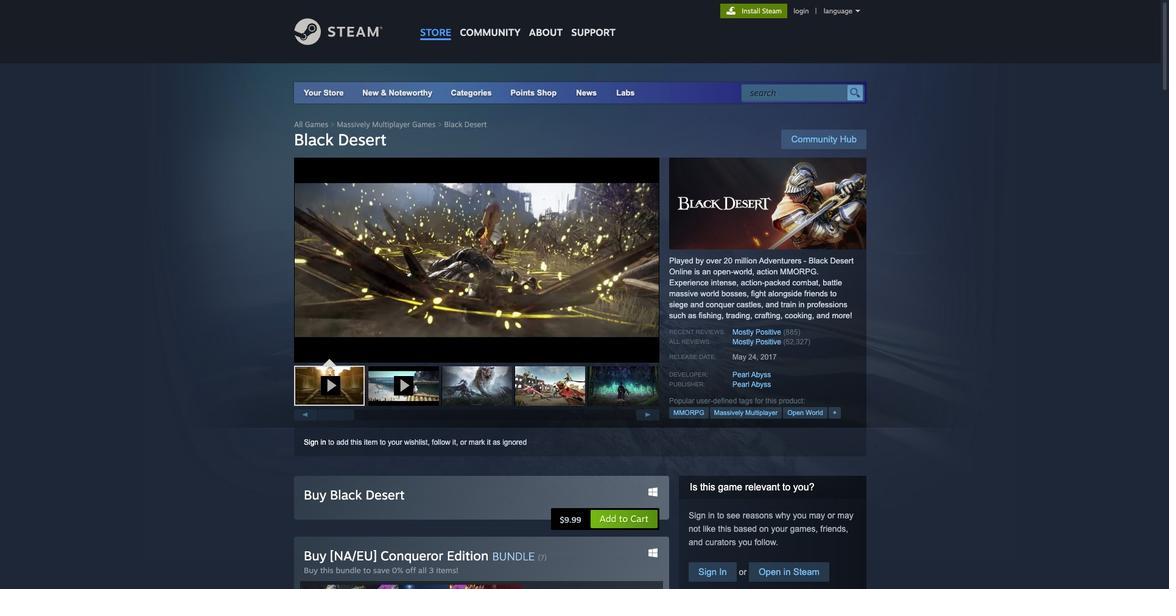 Task type: locate. For each thing, give the bounding box(es) containing it.
0 vertical spatial abyss
[[751, 371, 771, 379]]

0 vertical spatial pearl abyss link
[[733, 371, 771, 379]]

new & noteworthy link
[[362, 88, 432, 97]]

developer:
[[669, 371, 708, 378]]

0 vertical spatial sign
[[304, 438, 318, 447]]

as right 'such'
[[688, 311, 696, 320]]

abyss
[[751, 371, 771, 379], [751, 381, 771, 389]]

your inside sign in to see reasons why you may or may not like this based on your games, friends, and curators you follow.
[[771, 524, 788, 534]]

world
[[700, 289, 719, 298]]

this right for
[[765, 397, 777, 406]]

all
[[418, 566, 427, 575]]

black inside played by over 20 million adventurers - black desert online is an open-world, action mmorpg. experience intense, action-packed combat, battle massive world bosses, fight alongside friends to siege and conquer castles, and train in professions such as fishing, trading, crafting, cooking, and more!
[[809, 256, 828, 265]]

adventurers
[[759, 256, 802, 265]]

2 vertical spatial sign
[[698, 567, 717, 577]]

1 vertical spatial pearl abyss link
[[733, 381, 771, 389]]

sign in to see reasons why you may or may not like this based on your games, friends, and curators you follow.
[[689, 511, 854, 547]]

0 vertical spatial your
[[388, 438, 402, 447]]

an
[[702, 267, 711, 276]]

2 vertical spatial or
[[737, 568, 749, 577]]

relevant
[[745, 482, 780, 493]]

install steam
[[742, 7, 782, 15]]

pearl abyss for developer:
[[733, 371, 771, 379]]

massively up "black desert"
[[337, 120, 370, 129]]

games up "black desert"
[[305, 120, 328, 129]]

desert inside played by over 20 million adventurers - black desert online is an open-world, action mmorpg. experience intense, action-packed combat, battle massive world bosses, fight alongside friends to siege and conquer castles, and train in professions such as fishing, trading, crafting, cooking, and more!
[[830, 256, 854, 265]]

desert up battle in the top of the page
[[830, 256, 854, 265]]

on
[[759, 524, 769, 534]]

0 horizontal spatial multiplayer
[[372, 120, 410, 129]]

0 vertical spatial buy
[[304, 487, 326, 503]]

open for open in steam
[[759, 567, 781, 577]]

(52,327)
[[783, 338, 811, 346]]

community link
[[456, 0, 525, 44]]

1 horizontal spatial or
[[737, 568, 749, 577]]

0 vertical spatial you
[[793, 511, 807, 521]]

is
[[694, 267, 700, 276]]

2 buy from the top
[[304, 548, 326, 564]]

popular
[[669, 397, 694, 406]]

community
[[791, 134, 837, 144]]

this
[[765, 397, 777, 406], [351, 438, 362, 447], [700, 482, 715, 493], [718, 524, 731, 534], [320, 566, 333, 575]]

reviews: for mostly positive (885)
[[696, 329, 726, 336]]

intense,
[[711, 278, 739, 287]]

2 pearl abyss link from the top
[[733, 381, 771, 389]]

2 vertical spatial buy
[[304, 566, 318, 575]]

buy left [na/eu]
[[304, 548, 326, 564]]

to down battle in the top of the page
[[830, 289, 837, 298]]

abyss down may 24, 2017
[[751, 371, 771, 379]]

multiplayer down new & noteworthy
[[372, 120, 410, 129]]

login | language
[[794, 7, 852, 15]]

buy down sign in link
[[304, 487, 326, 503]]

1 horizontal spatial multiplayer
[[745, 409, 778, 417]]

2 > from the left
[[438, 120, 442, 129]]

1 positive from the top
[[756, 328, 781, 337]]

pearl
[[733, 371, 750, 379], [733, 381, 750, 389]]

3 buy from the top
[[304, 566, 318, 575]]

0 vertical spatial open
[[787, 409, 804, 417]]

1 horizontal spatial may
[[837, 511, 854, 521]]

1 vertical spatial your
[[771, 524, 788, 534]]

0 vertical spatial massively
[[337, 120, 370, 129]]

bundle
[[336, 566, 361, 575]]

pearl abyss link down 24,
[[733, 371, 771, 379]]

1 pearl abyss link from the top
[[733, 371, 771, 379]]

open down follow. on the right of page
[[759, 567, 781, 577]]

may up friends,
[[837, 511, 854, 521]]

and inside sign in to see reasons why you may or may not like this based on your games, friends, and curators you follow.
[[689, 538, 703, 547]]

2 pearl abyss from the top
[[733, 381, 771, 389]]

game
[[718, 482, 742, 493]]

reviews: down the fishing,
[[696, 329, 726, 336]]

positive for (52,327)
[[756, 338, 781, 346]]

open for open world
[[787, 409, 804, 417]]

1 horizontal spatial all
[[669, 339, 680, 345]]

2017
[[761, 353, 777, 362]]

0 horizontal spatial open
[[759, 567, 781, 577]]

0%
[[392, 566, 403, 575]]

all up "black desert"
[[294, 120, 303, 129]]

mmorpg link
[[669, 407, 709, 419]]

1 may from the left
[[809, 511, 825, 521]]

train
[[781, 300, 796, 309]]

account menu navigation
[[720, 4, 866, 18]]

mostly positive (885)
[[733, 328, 800, 337]]

1 vertical spatial or
[[828, 511, 835, 521]]

sign left in
[[698, 567, 717, 577]]

mostly down the trading,
[[733, 328, 754, 337]]

open down product:
[[787, 409, 804, 417]]

curators
[[705, 538, 736, 547]]

and
[[690, 300, 704, 309], [766, 300, 779, 309], [817, 311, 830, 320], [689, 538, 703, 547]]

in for sign in to see reasons why you may or may not like this based on your games, friends, and curators you follow.
[[708, 511, 715, 521]]

you
[[793, 511, 807, 521], [738, 538, 752, 547]]

professions
[[807, 300, 847, 309]]

0 horizontal spatial massively
[[337, 120, 370, 129]]

positive
[[756, 328, 781, 337], [756, 338, 781, 346]]

like
[[703, 524, 716, 534]]

sign inside sign in link
[[698, 567, 717, 577]]

1 horizontal spatial games
[[412, 120, 436, 129]]

>
[[330, 120, 335, 129], [438, 120, 442, 129]]

in inside sign in to see reasons why you may or may not like this based on your games, friends, and curators you follow.
[[708, 511, 715, 521]]

0 vertical spatial or
[[460, 438, 467, 447]]

it,
[[452, 438, 458, 447]]

positive for (885)
[[756, 328, 781, 337]]

pearl abyss up tags
[[733, 381, 771, 389]]

0 vertical spatial all
[[294, 120, 303, 129]]

as right it
[[493, 438, 500, 447]]

0 vertical spatial as
[[688, 311, 696, 320]]

world
[[806, 409, 823, 417]]

all reviews:
[[669, 339, 711, 345]]

1 vertical spatial buy
[[304, 548, 326, 564]]

steam right install at the right of page
[[762, 7, 782, 15]]

castles,
[[737, 300, 763, 309]]

reviews:
[[696, 329, 726, 336], [681, 339, 711, 345]]

1 abyss from the top
[[751, 371, 771, 379]]

steam inside install steam link
[[762, 7, 782, 15]]

you down based
[[738, 538, 752, 547]]

None search field
[[741, 84, 864, 102]]

black right -
[[809, 256, 828, 265]]

2 abyss from the top
[[751, 381, 771, 389]]

+
[[833, 409, 837, 417]]

1 horizontal spatial steam
[[793, 567, 820, 577]]

action
[[757, 267, 778, 276]]

1 vertical spatial open
[[759, 567, 781, 577]]

or right "it,"
[[460, 438, 467, 447]]

1 games from the left
[[305, 120, 328, 129]]

black desert link
[[444, 120, 487, 129]]

pearl abyss link for developer:
[[733, 371, 771, 379]]

as inside played by over 20 million adventurers - black desert online is an open-world, action mmorpg. experience intense, action-packed combat, battle massive world bosses, fight alongside friends to siege and conquer castles, and train in professions such as fishing, trading, crafting, cooking, and more!
[[688, 311, 696, 320]]

your down the why
[[771, 524, 788, 534]]

product:
[[779, 397, 805, 406]]

1 vertical spatial abyss
[[751, 381, 771, 389]]

sign up not
[[689, 511, 706, 521]]

games down noteworthy
[[412, 120, 436, 129]]

mostly up may
[[733, 338, 754, 346]]

1 horizontal spatial massively
[[714, 409, 744, 417]]

or up friends,
[[828, 511, 835, 521]]

new
[[362, 88, 379, 97]]

all games > massively multiplayer games > black desert
[[294, 120, 487, 129]]

store
[[420, 26, 451, 38]]

positive down mostly positive (885)
[[756, 338, 781, 346]]

noteworthy
[[389, 88, 432, 97]]

in up like
[[708, 511, 715, 521]]

and down not
[[689, 538, 703, 547]]

experience
[[669, 278, 709, 287]]

mostly for mostly positive (885)
[[733, 328, 754, 337]]

massively down defined
[[714, 409, 744, 417]]

ignored
[[502, 438, 527, 447]]

> up "black desert"
[[330, 120, 335, 129]]

sign inside sign in to see reasons why you may or may not like this based on your games, friends, and curators you follow.
[[689, 511, 706, 521]]

1 mostly from the top
[[733, 328, 754, 337]]

sign left add
[[304, 438, 318, 447]]

may up games,
[[809, 511, 825, 521]]

pearl abyss link up tags
[[733, 381, 771, 389]]

buy for buy this bundle to save 0% off all 3 items!
[[304, 566, 318, 575]]

may
[[809, 511, 825, 521], [837, 511, 854, 521]]

reviews: down recent reviews:
[[681, 339, 711, 345]]

points shop link
[[501, 82, 566, 104]]

or right in
[[737, 568, 749, 577]]

desert down massively multiplayer games link
[[338, 130, 386, 149]]

multiplayer down for
[[745, 409, 778, 417]]

news
[[576, 88, 597, 97]]

0 horizontal spatial steam
[[762, 7, 782, 15]]

0 horizontal spatial >
[[330, 120, 335, 129]]

categories link
[[451, 88, 492, 97]]

0 vertical spatial pearl abyss
[[733, 371, 771, 379]]

to left see at the bottom of page
[[717, 511, 724, 521]]

0 vertical spatial pearl
[[733, 371, 750, 379]]

abyss for publisher:
[[751, 381, 771, 389]]

edition
[[447, 548, 489, 564]]

1 pearl from the top
[[733, 371, 750, 379]]

abyss up for
[[751, 381, 771, 389]]

1 vertical spatial positive
[[756, 338, 781, 346]]

1 vertical spatial mostly
[[733, 338, 754, 346]]

follow.
[[755, 538, 778, 547]]

1 vertical spatial pearl
[[733, 381, 750, 389]]

mostly
[[733, 328, 754, 337], [733, 338, 754, 346]]

played by over 20 million adventurers - black desert online is an open-world, action mmorpg. experience intense, action-packed combat, battle massive world bosses, fight alongside friends to siege and conquer castles, and train in professions such as fishing, trading, crafting, cooking, and more!
[[669, 256, 854, 320]]

in down sign in to see reasons why you may or may not like this based on your games, friends, and curators you follow.
[[784, 567, 791, 577]]

and down world at the right of page
[[690, 300, 704, 309]]

1 vertical spatial sign
[[689, 511, 706, 521]]

mostly for mostly positive (52,327)
[[733, 338, 754, 346]]

battle
[[823, 278, 842, 287]]

publisher:
[[669, 381, 705, 388]]

this up curators
[[718, 524, 731, 534]]

release date:
[[669, 354, 716, 360]]

1 vertical spatial steam
[[793, 567, 820, 577]]

community hub link
[[782, 130, 866, 149]]

in up cooking,
[[799, 300, 805, 309]]

1 horizontal spatial >
[[438, 120, 442, 129]]

massively
[[337, 120, 370, 129], [714, 409, 744, 417]]

1 horizontal spatial open
[[787, 409, 804, 417]]

0 horizontal spatial games
[[305, 120, 328, 129]]

this left bundle
[[320, 566, 333, 575]]

pearl for developer:
[[733, 371, 750, 379]]

1 horizontal spatial your
[[771, 524, 788, 534]]

steam inside open in steam link
[[793, 567, 820, 577]]

pearl down may
[[733, 371, 750, 379]]

pearl up popular user-defined tags for this product:
[[733, 381, 750, 389]]

2 positive from the top
[[756, 338, 781, 346]]

positive up mostly positive (52,327)
[[756, 328, 781, 337]]

open-
[[713, 267, 733, 276]]

release
[[669, 354, 697, 360]]

1 pearl abyss from the top
[[733, 371, 771, 379]]

0 vertical spatial reviews:
[[696, 329, 726, 336]]

0 horizontal spatial or
[[460, 438, 467, 447]]

support
[[571, 26, 616, 38]]

(885)
[[783, 328, 800, 337]]

0 vertical spatial positive
[[756, 328, 781, 337]]

your left wishlist,
[[388, 438, 402, 447]]

2 pearl from the top
[[733, 381, 750, 389]]

in
[[719, 567, 727, 577]]

2 horizontal spatial or
[[828, 511, 835, 521]]

1 vertical spatial massively
[[714, 409, 744, 417]]

0 vertical spatial mostly
[[733, 328, 754, 337]]

install steam link
[[720, 4, 787, 18]]

sign for sign in to see reasons why you may or may not like this based on your games, friends, and curators you follow.
[[689, 511, 706, 521]]

combat,
[[792, 278, 821, 287]]

to
[[830, 289, 837, 298], [328, 438, 334, 447], [380, 438, 386, 447], [783, 482, 791, 493], [717, 511, 724, 521], [619, 513, 628, 525], [363, 566, 371, 575]]

0 vertical spatial steam
[[762, 7, 782, 15]]

in left add
[[321, 438, 326, 447]]

1 vertical spatial reviews:
[[681, 339, 711, 345]]

0 horizontal spatial all
[[294, 120, 303, 129]]

all down recent
[[669, 339, 680, 345]]

to inside sign in to see reasons why you may or may not like this based on your games, friends, and curators you follow.
[[717, 511, 724, 521]]

pearl abyss down 24,
[[733, 371, 771, 379]]

you up games,
[[793, 511, 807, 521]]

1 vertical spatial you
[[738, 538, 752, 547]]

(?)
[[538, 554, 547, 563]]

all games link
[[294, 120, 328, 129]]

1 vertical spatial pearl abyss
[[733, 381, 771, 389]]

0 horizontal spatial may
[[809, 511, 825, 521]]

is this game relevant to you?
[[690, 482, 814, 493]]

1 horizontal spatial as
[[688, 311, 696, 320]]

0 horizontal spatial as
[[493, 438, 500, 447]]

1 buy from the top
[[304, 487, 326, 503]]

$9.99
[[560, 515, 581, 525]]

sign for sign in to add this item to your wishlist, follow it, or mark it as ignored
[[304, 438, 318, 447]]

2 mostly from the top
[[733, 338, 754, 346]]

massively multiplayer
[[714, 409, 778, 417]]

buy left bundle
[[304, 566, 318, 575]]

1 vertical spatial all
[[669, 339, 680, 345]]

> left "black desert" link
[[438, 120, 442, 129]]

steam down games,
[[793, 567, 820, 577]]

about link
[[525, 0, 567, 41]]



Task type: vqa. For each thing, say whether or not it's contained in the screenshot.
BOSSES,
yes



Task type: describe. For each thing, give the bounding box(es) containing it.
siege
[[669, 300, 688, 309]]

login link
[[791, 7, 811, 15]]

to left 'you?'
[[783, 482, 791, 493]]

0 horizontal spatial your
[[388, 438, 402, 447]]

1 vertical spatial multiplayer
[[745, 409, 778, 417]]

or inside sign in to see reasons why you may or may not like this based on your games, friends, and curators you follow.
[[828, 511, 835, 521]]

follow
[[432, 438, 450, 447]]

reviews: for mostly positive (52,327)
[[681, 339, 711, 345]]

hub
[[840, 134, 857, 144]]

may
[[733, 353, 746, 362]]

black desert
[[294, 130, 386, 149]]

and up crafting,
[[766, 300, 779, 309]]

tags
[[739, 397, 753, 406]]

1 vertical spatial as
[[493, 438, 500, 447]]

1 horizontal spatial you
[[793, 511, 807, 521]]

news link
[[566, 82, 607, 104]]

desert down item
[[366, 487, 405, 503]]

items!
[[436, 566, 459, 575]]

may 24, 2017
[[733, 353, 777, 362]]

mmorpg.
[[780, 267, 819, 276]]

search search field
[[750, 85, 845, 101]]

million
[[735, 256, 757, 265]]

over
[[706, 256, 722, 265]]

in for open in steam
[[784, 567, 791, 577]]

packed
[[765, 278, 790, 287]]

2 games from the left
[[412, 120, 436, 129]]

sign in link
[[689, 563, 737, 582]]

item
[[364, 438, 378, 447]]

conqueror
[[381, 548, 443, 564]]

in inside played by over 20 million adventurers - black desert online is an open-world, action mmorpg. experience intense, action-packed combat, battle massive world bosses, fight alongside friends to siege and conquer castles, and train in professions such as fishing, trading, crafting, cooking, and more!
[[799, 300, 805, 309]]

buy for buy black desert
[[304, 487, 326, 503]]

&
[[381, 88, 387, 97]]

sign in link
[[304, 438, 326, 447]]

your store
[[304, 88, 344, 97]]

to left save
[[363, 566, 371, 575]]

0 horizontal spatial you
[[738, 538, 752, 547]]

save
[[373, 566, 390, 575]]

global menu navigation
[[416, 0, 620, 44]]

friends,
[[820, 524, 848, 534]]

link to the steam homepage image
[[294, 18, 401, 45]]

all for all games > massively multiplayer games > black desert
[[294, 120, 303, 129]]

abyss for developer:
[[751, 371, 771, 379]]

sign for sign in
[[698, 567, 717, 577]]

world,
[[733, 267, 755, 276]]

this right add
[[351, 438, 362, 447]]

open in steam
[[759, 567, 820, 577]]

not
[[689, 524, 701, 534]]

buy [na/eu] conqueror edition bundle (?)
[[304, 548, 547, 564]]

based
[[734, 524, 757, 534]]

black down categories
[[444, 120, 462, 129]]

in for sign in to add this item to your wishlist, follow it, or mark it as ignored
[[321, 438, 326, 447]]

see
[[727, 511, 740, 521]]

all for all reviews:
[[669, 339, 680, 345]]

about
[[529, 26, 563, 38]]

user-
[[696, 397, 713, 406]]

black down all games link
[[294, 130, 334, 149]]

this right is
[[700, 482, 715, 493]]

your
[[304, 88, 321, 97]]

your store link
[[304, 88, 344, 97]]

open world link
[[783, 407, 827, 419]]

defined
[[713, 397, 737, 406]]

open in steam link
[[749, 563, 829, 582]]

3
[[429, 566, 434, 575]]

sign in to add this item to your wishlist, follow it, or mark it as ignored
[[304, 438, 527, 447]]

add to cart
[[600, 513, 649, 525]]

sign in
[[698, 567, 727, 577]]

trading,
[[726, 311, 752, 320]]

bosses,
[[722, 289, 749, 298]]

recent
[[669, 329, 694, 336]]

by
[[696, 256, 704, 265]]

|
[[815, 7, 817, 15]]

desert down categories
[[465, 120, 487, 129]]

friends
[[804, 289, 828, 298]]

points
[[511, 88, 535, 97]]

add
[[600, 513, 617, 525]]

add
[[336, 438, 349, 447]]

-
[[804, 256, 806, 265]]

why
[[775, 511, 791, 521]]

login
[[794, 7, 809, 15]]

store link
[[416, 0, 456, 44]]

to right item
[[380, 438, 386, 447]]

games,
[[790, 524, 818, 534]]

language
[[824, 7, 852, 15]]

this inside sign in to see reasons why you may or may not like this based on your games, friends, and curators you follow.
[[718, 524, 731, 534]]

2 may from the left
[[837, 511, 854, 521]]

mmorpg
[[673, 409, 704, 417]]

to inside played by over 20 million adventurers - black desert online is an open-world, action mmorpg. experience intense, action-packed combat, battle massive world bosses, fight alongside friends to siege and conquer castles, and train in professions such as fishing, trading, crafting, cooking, and more!
[[830, 289, 837, 298]]

cooking,
[[785, 311, 814, 320]]

buy black desert
[[304, 487, 405, 503]]

install
[[742, 7, 760, 15]]

it
[[487, 438, 491, 447]]

such
[[669, 311, 686, 320]]

to left add
[[328, 438, 334, 447]]

and down professions
[[817, 311, 830, 320]]

new & noteworthy
[[362, 88, 432, 97]]

shop
[[537, 88, 557, 97]]

massive
[[669, 289, 698, 298]]

more!
[[832, 311, 852, 320]]

for
[[755, 397, 763, 406]]

to right add
[[619, 513, 628, 525]]

0 vertical spatial multiplayer
[[372, 120, 410, 129]]

points shop
[[511, 88, 557, 97]]

community
[[460, 26, 521, 38]]

[na/eu]
[[330, 548, 377, 564]]

1 > from the left
[[330, 120, 335, 129]]

is
[[690, 482, 697, 493]]

black down add
[[330, 487, 362, 503]]

pearl for publisher:
[[733, 381, 750, 389]]

open world
[[787, 409, 823, 417]]

pearl abyss for publisher:
[[733, 381, 771, 389]]

alongside
[[768, 289, 802, 298]]

date:
[[699, 354, 716, 360]]

pearl abyss link for publisher:
[[733, 381, 771, 389]]



